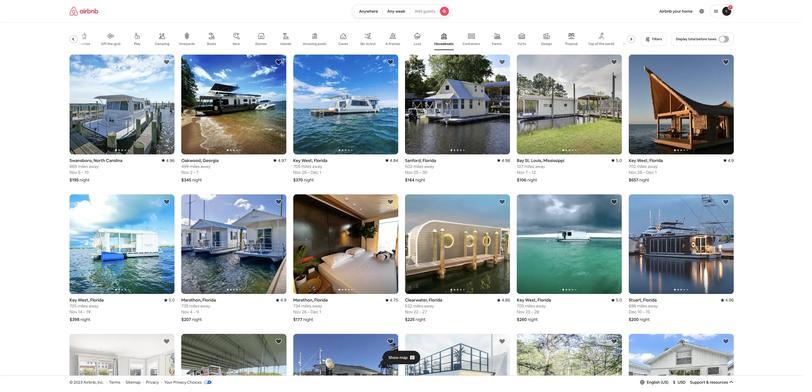 Task type: locate. For each thing, give the bounding box(es) containing it.
7
[[196, 170, 199, 175], [525, 170, 528, 175]]

& for bed
[[630, 42, 632, 46]]

2 5.0 out of 5 average rating image from the left
[[611, 298, 622, 303]]

© 2023 airbnb, inc. ·
[[69, 380, 107, 385]]

1 · from the left
[[106, 380, 107, 385]]

26 inside the marathon, florida 734 miles away nov 26 – dec 1 $177 night
[[302, 310, 307, 315]]

add to wishlist: colfax, louisiana image
[[611, 339, 617, 345]]

show
[[389, 355, 399, 360]]

marathon, florida 734 miles away nov 26 – dec 1 $177 night
[[293, 298, 328, 322]]

add to wishlist: marathon, florida image
[[275, 199, 282, 205]]

night down 19
[[80, 317, 90, 322]]

0 horizontal spatial privacy
[[146, 380, 159, 385]]

west,
[[301, 158, 313, 163], [637, 158, 649, 163], [78, 298, 89, 303], [525, 298, 537, 303]]

miles down clearwater,
[[413, 304, 423, 309]]

nov inside the clearwater, florida 532 miles away nov 22 – 27 $225 night
[[405, 310, 413, 315]]

tropical
[[565, 42, 578, 46]]

away
[[89, 164, 99, 169], [201, 164, 211, 169], [424, 164, 434, 169], [535, 164, 545, 169], [312, 164, 322, 169], [648, 164, 658, 169], [88, 304, 98, 309], [200, 304, 210, 309], [424, 304, 434, 309], [536, 304, 546, 309], [312, 304, 322, 309], [648, 304, 658, 309]]

1 horizontal spatial &
[[706, 380, 709, 385]]

4.96 for swansboro, north carolina 869 miles away nov 5 – 10 $195 night
[[166, 158, 175, 163]]

any
[[387, 9, 395, 14]]

any week
[[387, 9, 405, 14]]

705 up $398
[[69, 304, 77, 309]]

1 horizontal spatial 5.0 out of 5 average rating image
[[611, 298, 622, 303]]

privacy right your
[[173, 380, 186, 385]]

7 inside oakwood, georgia 499 miles away nov 2 – 7 $345 night
[[196, 170, 199, 175]]

marathon, inside the marathon, florida 734 miles away nov 26 – dec 1 $177 night
[[293, 298, 313, 303]]

west, for key west, florida 705 miles away nov 23 – 28 $260 night
[[525, 298, 537, 303]]

26
[[302, 170, 307, 175], [637, 170, 642, 175], [302, 310, 307, 315]]

0 vertical spatial add to wishlist: key west, florida image
[[723, 59, 729, 66]]

louis,
[[531, 158, 542, 163]]

miles down oakwood,
[[190, 164, 200, 169]]

0 vertical spatial 10
[[84, 170, 89, 175]]

away inside marathon, florida 735 miles away nov 4 – 9 $207 night
[[200, 304, 210, 309]]

west, inside key west, florida 705 miles away nov 23 – 28 $260 night
[[525, 298, 537, 303]]

night right $177
[[303, 317, 313, 322]]

castles
[[78, 42, 90, 46]]

– inside marathon, florida 735 miles away nov 4 – 9 $207 night
[[193, 310, 195, 315]]

4.96 for stuart, florida 698 miles away dec 10 – 15 $200 night
[[725, 298, 734, 303]]

add to wishlist: stuart, florida image
[[723, 199, 729, 205]]

· right inc.
[[106, 380, 107, 385]]

frames
[[389, 42, 400, 46]]

26 up $370 on the top left of page
[[302, 170, 307, 175]]

4.96 out of 5 average rating image
[[161, 158, 175, 163], [721, 298, 734, 303]]

1 horizontal spatial privacy
[[173, 380, 186, 385]]

west, up '23'
[[525, 298, 537, 303]]

$207
[[181, 317, 191, 322]]

705 inside key west, florida 705 miles away nov 26 – dec 1 $370 night
[[293, 164, 300, 169]]

· left privacy link
[[143, 380, 144, 385]]

west, for key west, florida 702 miles away nov 26 – dec 1 $657 night
[[637, 158, 649, 163]]

before
[[697, 37, 707, 41]]

0 horizontal spatial 5.0 out of 5 average rating image
[[164, 298, 175, 303]]

nov left 14
[[69, 310, 77, 315]]

usd
[[678, 380, 686, 385]]

night right $370 on the top left of page
[[304, 177, 314, 183]]

532
[[405, 304, 412, 309]]

26 up $657
[[637, 170, 642, 175]]

miles down 'st.'
[[524, 164, 534, 169]]

nov inside key west, florida 705 miles away nov 26 – dec 1 $370 night
[[293, 170, 301, 175]]

total
[[688, 37, 696, 41]]

key inside key west, florida 705 miles away nov 14 – 19 $398 night
[[69, 298, 77, 303]]

marathon, up 735
[[181, 298, 201, 303]]

privacy link
[[146, 380, 159, 385]]

·
[[106, 380, 107, 385], [123, 380, 124, 385], [143, 380, 144, 385], [161, 380, 162, 385]]

miles up 14
[[77, 304, 88, 309]]

4.9 for marathon, florida 735 miles away nov 4 – 9 $207 night
[[280, 298, 286, 303]]

add to wishlist: key west, florida image for 5.0
[[611, 199, 617, 205]]

add to wishlist: sanford, florida image down farms
[[499, 59, 506, 66]]

2 7 from the left
[[525, 170, 528, 175]]

0 vertical spatial 4.9
[[728, 158, 734, 163]]

5
[[78, 170, 80, 175]]

4.98
[[502, 158, 510, 163]]

key for key west, florida 705 miles away nov 23 – 28 $260 night
[[517, 298, 524, 303]]

night down 25
[[415, 177, 425, 183]]

airbnb your home
[[659, 9, 693, 14]]

dec inside the marathon, florida 734 miles away nov 26 – dec 1 $177 night
[[311, 310, 318, 315]]

1 horizontal spatial 7
[[525, 170, 528, 175]]

key inside key west, florida 702 miles away nov 26 – dec 1 $657 night
[[629, 158, 636, 163]]

1 vertical spatial add to wishlist: key west, florida image
[[611, 199, 617, 205]]

$225
[[405, 317, 415, 322]]

1 marathon, from the left
[[181, 298, 201, 303]]

florida inside key west, florida 705 miles away nov 26 – dec 1 $370 night
[[314, 158, 327, 163]]

marathon, up 734
[[293, 298, 313, 303]]

away inside the clearwater, florida 532 miles away nov 22 – 27 $225 night
[[424, 304, 434, 309]]

26 inside key west, florida 705 miles away nov 26 – dec 1 $370 night
[[302, 170, 307, 175]]

add to wishlist: key west, florida image for 4.9
[[723, 59, 729, 66]]

design
[[541, 42, 552, 46]]

nov left '23'
[[517, 310, 525, 315]]

1 horizontal spatial 4.9
[[728, 158, 734, 163]]

dec inside key west, florida 702 miles away nov 26 – dec 1 $657 night
[[646, 170, 654, 175]]

key up $398
[[69, 298, 77, 303]]

night inside key west, florida 702 miles away nov 26 – dec 1 $657 night
[[639, 177, 649, 183]]

0 horizontal spatial 4.96 out of 5 average rating image
[[161, 158, 175, 163]]

night inside stuart, florida 698 miles away dec 10 – 15 $200 night
[[640, 317, 650, 322]]

oakwood,
[[181, 158, 202, 163]]

group containing off-the-grid
[[69, 28, 650, 50]]

vineyards
[[179, 42, 195, 46]]

caves
[[338, 42, 348, 46]]

add to wishlist: sanford, florida image
[[499, 59, 506, 66], [387, 339, 394, 345]]

&
[[630, 42, 632, 46], [706, 380, 709, 385]]

miles up 4
[[189, 304, 199, 309]]

705 for nov 23 – 28
[[517, 304, 524, 309]]

nov
[[69, 170, 77, 175], [181, 170, 189, 175], [405, 170, 413, 175], [517, 170, 525, 175], [293, 170, 301, 175], [629, 170, 636, 175], [69, 310, 77, 315], [181, 310, 189, 315], [405, 310, 413, 315], [517, 310, 525, 315], [293, 310, 301, 315]]

26 inside key west, florida 702 miles away nov 26 – dec 1 $657 night
[[637, 170, 642, 175]]

florida inside the marathon, florida 734 miles away nov 26 – dec 1 $177 night
[[314, 298, 328, 303]]

–
[[81, 170, 83, 175], [193, 170, 195, 175], [419, 170, 421, 175], [529, 170, 531, 175], [307, 170, 310, 175], [643, 170, 645, 175], [83, 310, 85, 315], [193, 310, 195, 315], [419, 310, 421, 315], [531, 310, 533, 315], [307, 310, 310, 315], [643, 310, 645, 315]]

nov down 602
[[405, 170, 413, 175]]

& right the support
[[706, 380, 709, 385]]

oakwood, georgia 499 miles away nov 2 – 7 $345 night
[[181, 158, 219, 183]]

0 horizontal spatial &
[[630, 42, 632, 46]]

4.97 out of 5 average rating image
[[273, 158, 286, 163]]

west, for key west, florida 705 miles away nov 26 – dec 1 $370 night
[[301, 158, 313, 163]]

miles inside oakwood, georgia 499 miles away nov 2 – 7 $345 night
[[190, 164, 200, 169]]

airbnb your home link
[[656, 5, 696, 17]]

0 horizontal spatial 7
[[196, 170, 199, 175]]

4.97
[[278, 158, 286, 163]]

west, inside key west, florida 705 miles away nov 26 – dec 1 $370 night
[[301, 158, 313, 163]]

nov up $370 on the top left of page
[[293, 170, 301, 175]]

marathon, inside marathon, florida 735 miles away nov 4 – 9 $207 night
[[181, 298, 201, 303]]

· left your
[[161, 380, 162, 385]]

0 horizontal spatial 4.9
[[280, 298, 286, 303]]

night down 15
[[640, 317, 650, 322]]

nov down 735
[[181, 310, 189, 315]]

2023
[[74, 380, 83, 385]]

0 vertical spatial add to wishlist: key west, florida image
[[387, 59, 394, 66]]

world
[[605, 42, 614, 46]]

10 right 5
[[84, 170, 89, 175]]

terms
[[109, 380, 120, 385]]

4.9 for key west, florida 702 miles away nov 26 – dec 1 $657 night
[[728, 158, 734, 163]]

anywhere button
[[352, 5, 383, 18]]

0 horizontal spatial 705
[[69, 304, 77, 309]]

nov inside sanford, florida 602 miles away nov 25 – 30 $164 night
[[405, 170, 413, 175]]

– inside key west, florida 705 miles away nov 23 – 28 $260 night
[[531, 310, 533, 315]]

airbnb,
[[84, 380, 97, 385]]

night down 28
[[528, 317, 538, 322]]

luxe
[[414, 42, 421, 46]]

1 vertical spatial add to wishlist: key west, florida image
[[163, 199, 170, 205]]

night down "27"
[[416, 317, 426, 322]]

1 horizontal spatial add to wishlist: key west, florida image
[[723, 59, 729, 66]]

1 privacy from the left
[[146, 380, 159, 385]]

26 up $177
[[302, 310, 307, 315]]

869
[[69, 164, 77, 169]]

1 5.0 out of 5 average rating image from the left
[[164, 298, 175, 303]]

miles inside marathon, florida 735 miles away nov 4 – 9 $207 night
[[189, 304, 199, 309]]

dec inside stuart, florida 698 miles away dec 10 – 15 $200 night
[[629, 310, 637, 315]]

west, up $657
[[637, 158, 649, 163]]

key right the 4.97
[[293, 158, 301, 163]]

key up 702 at the right top of page
[[629, 158, 636, 163]]

north
[[93, 158, 105, 163]]

705 inside key west, florida 705 miles away nov 23 – 28 $260 night
[[517, 304, 524, 309]]

west, inside key west, florida 705 miles away nov 14 – 19 $398 night
[[78, 298, 89, 303]]

1 button
[[710, 5, 734, 18]]

· right terms link
[[123, 380, 124, 385]]

2 horizontal spatial 705
[[517, 304, 524, 309]]

– inside 'bay st. louis, mississippi 107 miles away nov 7 – 12 $106 night'
[[529, 170, 531, 175]]

dec
[[311, 170, 318, 175], [646, 170, 654, 175], [311, 310, 318, 315], [629, 310, 637, 315]]

1 vertical spatial 10
[[638, 310, 642, 315]]

10 left 15
[[638, 310, 642, 315]]

key
[[293, 158, 301, 163], [629, 158, 636, 163], [69, 298, 77, 303], [517, 298, 524, 303]]

0 vertical spatial &
[[630, 42, 632, 46]]

miles inside key west, florida 705 miles away nov 26 – dec 1 $370 night
[[301, 164, 311, 169]]

miles inside the marathon, florida 734 miles away nov 26 – dec 1 $177 night
[[301, 304, 311, 309]]

marathon, florida 735 miles away nov 4 – 9 $207 night
[[181, 298, 216, 322]]

26 for 705
[[302, 170, 307, 175]]

1 horizontal spatial marathon,
[[293, 298, 313, 303]]

None search field
[[352, 5, 451, 18]]

group
[[69, 28, 650, 50], [69, 55, 175, 154], [181, 55, 286, 154], [293, 55, 398, 154], [405, 55, 510, 154], [517, 55, 622, 154], [629, 55, 734, 154], [69, 194, 175, 294], [181, 194, 286, 294], [293, 194, 398, 294], [405, 194, 510, 294], [517, 194, 622, 294], [629, 194, 734, 294], [69, 334, 175, 389], [181, 334, 286, 389], [293, 334, 398, 389], [405, 334, 510, 389], [517, 334, 622, 389], [629, 334, 734, 389]]

grid
[[114, 42, 120, 46]]

0 horizontal spatial add to wishlist: key west, florida image
[[163, 199, 170, 205]]

night inside oakwood, georgia 499 miles away nov 2 – 7 $345 night
[[192, 177, 202, 183]]

2 marathon, from the left
[[293, 298, 313, 303]]

1 horizontal spatial 4.96 out of 5 average rating image
[[721, 298, 734, 303]]

bed & breakfasts
[[623, 42, 650, 46]]

miles up 15
[[637, 304, 647, 309]]

4.86 out of 5 average rating image
[[497, 298, 510, 303]]

14
[[78, 310, 82, 315]]

4.9
[[728, 158, 734, 163], [280, 298, 286, 303]]

night down 9
[[192, 317, 202, 322]]

miles up '23'
[[525, 304, 535, 309]]

night inside the clearwater, florida 532 miles away nov 22 – 27 $225 night
[[416, 317, 426, 322]]

key inside key west, florida 705 miles away nov 26 – dec 1 $370 night
[[293, 158, 301, 163]]

night right $657
[[639, 177, 649, 183]]

away inside the marathon, florida 734 miles away nov 26 – dec 1 $177 night
[[312, 304, 322, 309]]

night inside sanford, florida 602 miles away nov 25 – 30 $164 night
[[415, 177, 425, 183]]

night inside marathon, florida 735 miles away nov 4 – 9 $207 night
[[192, 317, 202, 322]]

705 inside key west, florida 705 miles away nov 14 – 19 $398 night
[[69, 304, 77, 309]]

705 for nov 14 – 19
[[69, 304, 77, 309]]

home
[[682, 9, 693, 14]]

add to wishlist: key west, florida image for 4.84
[[387, 59, 394, 66]]

add to wishlist: key west, florida image
[[387, 59, 394, 66], [163, 199, 170, 205]]

1 vertical spatial add to wishlist: sanford, florida image
[[387, 339, 394, 345]]

amazing
[[303, 42, 317, 46]]

7 inside 'bay st. louis, mississippi 107 miles away nov 7 – 12 $106 night'
[[525, 170, 528, 175]]

1 horizontal spatial 4.96
[[725, 298, 734, 303]]

4.96 out of 5 average rating image for stuart, florida 698 miles away dec 10 – 15 $200 night
[[721, 298, 734, 303]]

$ usd
[[673, 380, 686, 385]]

houseboats
[[434, 42, 454, 46]]

602
[[405, 164, 412, 169]]

499
[[181, 164, 189, 169]]

night down 5
[[79, 177, 90, 183]]

12
[[532, 170, 536, 175]]

florida inside sanford, florida 602 miles away nov 25 – 30 $164 night
[[423, 158, 436, 163]]

none search field containing anywhere
[[352, 5, 451, 18]]

night down 12
[[527, 177, 537, 183]]

florida inside marathon, florida 735 miles away nov 4 – 9 $207 night
[[202, 298, 216, 303]]

sanford,
[[405, 158, 422, 163]]

add to wishlist: azle, texas image
[[275, 339, 282, 345]]

$398
[[69, 317, 79, 322]]

1 vertical spatial 4.9
[[280, 298, 286, 303]]

add to wishlist: key west, florida image
[[723, 59, 729, 66], [611, 199, 617, 205]]

– inside the marathon, florida 734 miles away nov 26 – dec 1 $177 night
[[307, 310, 310, 315]]

miles right 734
[[301, 304, 311, 309]]

west, up 14
[[78, 298, 89, 303]]

5.0 out of 5 average rating image
[[164, 298, 175, 303], [611, 298, 622, 303]]

7 left 12
[[525, 170, 528, 175]]

miles inside key west, florida 705 miles away nov 23 – 28 $260 night
[[525, 304, 535, 309]]

698
[[629, 304, 636, 309]]

key west, florida 702 miles away nov 26 – dec 1 $657 night
[[629, 158, 663, 183]]

0 horizontal spatial 10
[[84, 170, 89, 175]]

1 vertical spatial &
[[706, 380, 709, 385]]

away inside sanford, florida 602 miles away nov 25 – 30 $164 night
[[424, 164, 434, 169]]

0 vertical spatial 4.96
[[166, 158, 175, 163]]

0 horizontal spatial marathon,
[[181, 298, 201, 303]]

key for key west, florida 705 miles away nov 14 – 19 $398 night
[[69, 298, 77, 303]]

& right bed
[[630, 42, 632, 46]]

4
[[190, 310, 192, 315]]

miles up 25
[[413, 164, 423, 169]]

7 right 2
[[196, 170, 199, 175]]

florida inside key west, florida 702 miles away nov 26 – dec 1 $657 night
[[649, 158, 663, 163]]

1 inside key west, florida 705 miles away nov 26 – dec 1 $370 night
[[319, 170, 321, 175]]

night down 2
[[192, 177, 202, 183]]

miles up $370 on the top left of page
[[301, 164, 311, 169]]

privacy left your
[[146, 380, 159, 385]]

anywhere
[[359, 9, 378, 14]]

taxes
[[708, 37, 717, 41]]

privacy
[[146, 380, 159, 385], [173, 380, 186, 385]]

key inside key west, florida 705 miles away nov 23 – 28 $260 night
[[517, 298, 524, 303]]

nov down 107
[[517, 170, 525, 175]]

nov down '532'
[[405, 310, 413, 315]]

$345
[[181, 177, 191, 183]]

your
[[164, 380, 173, 385]]

a-
[[385, 42, 389, 46]]

night
[[79, 177, 90, 183], [192, 177, 202, 183], [415, 177, 425, 183], [527, 177, 537, 183], [304, 177, 314, 183], [639, 177, 649, 183], [80, 317, 90, 322], [192, 317, 202, 322], [416, 317, 426, 322], [528, 317, 538, 322], [303, 317, 313, 322], [640, 317, 650, 322]]

1 horizontal spatial 10
[[638, 310, 642, 315]]

705 up $370 on the top left of page
[[293, 164, 300, 169]]

1 horizontal spatial 705
[[293, 164, 300, 169]]

nov down "499"
[[181, 170, 189, 175]]

0 vertical spatial add to wishlist: sanford, florida image
[[499, 59, 506, 66]]

1 7 from the left
[[196, 170, 199, 175]]

0 vertical spatial 4.96 out of 5 average rating image
[[161, 158, 175, 163]]

away inside key west, florida 705 miles away nov 26 – dec 1 $370 night
[[312, 164, 322, 169]]

2 privacy from the left
[[173, 380, 186, 385]]

night inside swansboro, north carolina 869 miles away nov 5 – 10 $195 night
[[79, 177, 90, 183]]

& for support
[[706, 380, 709, 385]]

5.0
[[616, 158, 622, 163], [169, 298, 175, 303], [616, 298, 622, 303]]

nov down 702 at the right top of page
[[629, 170, 636, 175]]

nov down 869
[[69, 170, 77, 175]]

add to wishlist: islamorada, florida image
[[723, 339, 729, 345]]

english (us)
[[647, 380, 669, 385]]

4.75 out of 5 average rating image
[[385, 298, 398, 303]]

1 horizontal spatial add to wishlist: key west, florida image
[[387, 59, 394, 66]]

add to wishlist: marathon, florida image
[[387, 199, 394, 205]]

nov down 734
[[293, 310, 301, 315]]

30
[[422, 170, 427, 175]]

away inside swansboro, north carolina 869 miles away nov 5 – 10 $195 night
[[89, 164, 99, 169]]

4.96 out of 5 average rating image for swansboro, north carolina 869 miles away nov 5 – 10 $195 night
[[161, 158, 175, 163]]

add to wishlist: sanford, florida image up show
[[387, 339, 394, 345]]

camping
[[155, 42, 169, 46]]

your privacy choices
[[164, 380, 202, 385]]

a-frames
[[385, 42, 400, 46]]

miles inside sanford, florida 602 miles away nov 25 – 30 $164 night
[[413, 164, 423, 169]]

key right 4.86
[[517, 298, 524, 303]]

705 up $260
[[517, 304, 524, 309]]

miles right 702 at the right top of page
[[637, 164, 647, 169]]

1 vertical spatial 4.96 out of 5 average rating image
[[721, 298, 734, 303]]

miles down swansboro, at left
[[78, 164, 88, 169]]

containers
[[463, 42, 480, 46]]

1 horizontal spatial add to wishlist: sanford, florida image
[[499, 59, 506, 66]]

4.86
[[502, 298, 510, 303]]

0 horizontal spatial add to wishlist: key west, florida image
[[611, 199, 617, 205]]

any week button
[[383, 5, 410, 18]]

west, inside key west, florida 702 miles away nov 26 – dec 1 $657 night
[[637, 158, 649, 163]]

0 horizontal spatial 4.96
[[166, 158, 175, 163]]

1 vertical spatial 4.96
[[725, 298, 734, 303]]

night inside the marathon, florida 734 miles away nov 26 – dec 1 $177 night
[[303, 317, 313, 322]]

terms · sitemap · privacy ·
[[109, 380, 162, 385]]

florida inside stuart, florida 698 miles away dec 10 – 15 $200 night
[[643, 298, 657, 303]]

night inside key west, florida 705 miles away nov 26 – dec 1 $370 night
[[304, 177, 314, 183]]

$164
[[405, 177, 414, 183]]

west, up $370 on the top left of page
[[301, 158, 313, 163]]

7 for nov
[[525, 170, 528, 175]]



Task type: describe. For each thing, give the bounding box(es) containing it.
top
[[588, 42, 594, 46]]

support & resources
[[690, 380, 728, 385]]

stuart, florida 698 miles away dec 10 – 15 $200 night
[[629, 298, 658, 322]]

1 inside key west, florida 702 miles away nov 26 – dec 1 $657 night
[[655, 170, 657, 175]]

5.0 out of 5 average rating image for key west, florida 705 miles away nov 14 – 19 $398 night
[[164, 298, 175, 303]]

$177
[[293, 317, 302, 322]]

$260
[[517, 317, 527, 322]]

4 · from the left
[[161, 380, 162, 385]]

miles inside stuart, florida 698 miles away dec 10 – 15 $200 night
[[637, 304, 647, 309]]

107
[[517, 164, 523, 169]]

702
[[629, 164, 636, 169]]

– inside key west, florida 705 miles away nov 26 – dec 1 $370 night
[[307, 170, 310, 175]]

$195
[[69, 177, 79, 183]]

bay
[[517, 158, 524, 163]]

sitemap link
[[126, 380, 141, 385]]

off-
[[101, 42, 107, 46]]

show map button
[[383, 351, 420, 364]]

nov inside oakwood, georgia 499 miles away nov 2 – 7 $345 night
[[181, 170, 189, 175]]

pools
[[318, 42, 326, 46]]

boats
[[207, 42, 216, 46]]

key for key west, florida 702 miles away nov 26 – dec 1 $657 night
[[629, 158, 636, 163]]

dec inside key west, florida 705 miles away nov 26 – dec 1 $370 night
[[311, 170, 318, 175]]

10 inside swansboro, north carolina 869 miles away nov 5 – 10 $195 night
[[84, 170, 89, 175]]

27
[[422, 310, 427, 315]]

©
[[69, 380, 73, 385]]

night inside key west, florida 705 miles away nov 14 – 19 $398 night
[[80, 317, 90, 322]]

display total before taxes button
[[671, 32, 734, 46]]

away inside key west, florida 705 miles away nov 14 – 19 $398 night
[[88, 304, 98, 309]]

19
[[86, 310, 90, 315]]

sanford, florida 602 miles away nov 25 – 30 $164 night
[[405, 158, 436, 183]]

of
[[595, 42, 598, 46]]

(us)
[[661, 380, 669, 385]]

clearwater, florida 532 miles away nov 22 – 27 $225 night
[[405, 298, 442, 322]]

resources
[[710, 380, 728, 385]]

mississippi
[[543, 158, 564, 163]]

2 · from the left
[[123, 380, 124, 385]]

add to wishlist: clearwater, florida image
[[499, 199, 506, 205]]

3 · from the left
[[143, 380, 144, 385]]

show map
[[389, 355, 408, 360]]

5.0 for key west, florida 705 miles away nov 23 – 28 $260 night
[[616, 298, 622, 303]]

add to wishlist: port st. lucie, florida image
[[499, 339, 506, 345]]

bed
[[623, 42, 629, 46]]

miles inside the clearwater, florida 532 miles away nov 22 – 27 $225 night
[[413, 304, 423, 309]]

4.9 out of 5 average rating image
[[723, 158, 734, 163]]

nov inside marathon, florida 735 miles away nov 4 – 9 $207 night
[[181, 310, 189, 315]]

nov inside key west, florida 705 miles away nov 23 – 28 $260 night
[[517, 310, 525, 315]]

night inside key west, florida 705 miles away nov 23 – 28 $260 night
[[528, 317, 538, 322]]

add to wishlist: oakwood, georgia image
[[275, 59, 282, 66]]

profile element
[[458, 0, 734, 23]]

away inside key west, florida 705 miles away nov 23 – 28 $260 night
[[536, 304, 546, 309]]

week
[[395, 9, 405, 14]]

sitemap
[[126, 380, 141, 385]]

support
[[690, 380, 706, 385]]

4.84
[[390, 158, 398, 163]]

4.98 out of 5 average rating image
[[497, 158, 510, 163]]

key west, florida 705 miles away nov 14 – 19 $398 night
[[69, 298, 104, 322]]

key west, florida 705 miles away nov 23 – 28 $260 night
[[517, 298, 551, 322]]

– inside the clearwater, florida 532 miles away nov 22 – 27 $225 night
[[419, 310, 421, 315]]

farms
[[492, 42, 502, 46]]

– inside stuart, florida 698 miles away dec 10 – 15 $200 night
[[643, 310, 645, 315]]

clearwater,
[[405, 298, 428, 303]]

28
[[534, 310, 539, 315]]

23
[[525, 310, 530, 315]]

english (us) button
[[640, 380, 669, 385]]

1 inside dropdown button
[[730, 5, 731, 9]]

miles inside key west, florida 705 miles away nov 14 – 19 $398 night
[[77, 304, 88, 309]]

swansboro, north carolina 869 miles away nov 5 – 10 $195 night
[[69, 158, 122, 183]]

choices
[[187, 380, 202, 385]]

west, for key west, florida 705 miles away nov 14 – 19 $398 night
[[78, 298, 89, 303]]

florida inside key west, florida 705 miles away nov 14 – 19 $398 night
[[90, 298, 104, 303]]

5.0 for bay st. louis, mississippi 107 miles away nov 7 – 12 $106 night
[[616, 158, 622, 163]]

4.9 out of 5 average rating image
[[276, 298, 286, 303]]

nov inside key west, florida 705 miles away nov 14 – 19 $398 night
[[69, 310, 77, 315]]

– inside key west, florida 705 miles away nov 14 – 19 $398 night
[[83, 310, 85, 315]]

0 horizontal spatial add to wishlist: sanford, florida image
[[387, 339, 394, 345]]

top of the world
[[588, 42, 614, 46]]

marathon, for 734
[[293, 298, 313, 303]]

domes
[[255, 42, 267, 46]]

away inside key west, florida 702 miles away nov 26 – dec 1 $657 night
[[648, 164, 658, 169]]

705 for nov 26 – dec 1
[[293, 164, 300, 169]]

away inside stuart, florida 698 miles away dec 10 – 15 $200 night
[[648, 304, 658, 309]]

new
[[233, 42, 240, 46]]

st.
[[525, 158, 530, 163]]

add to wishlist: key west, florida image for 5.0
[[163, 199, 170, 205]]

$370
[[293, 177, 303, 183]]

away inside oakwood, georgia 499 miles away nov 2 – 7 $345 night
[[201, 164, 211, 169]]

1 inside the marathon, florida 734 miles away nov 26 – dec 1 $177 night
[[319, 310, 321, 315]]

5.0 out of 5 average rating image
[[611, 158, 622, 163]]

yurts
[[517, 42, 526, 46]]

ski-
[[360, 42, 366, 46]]

– inside swansboro, north carolina 869 miles away nov 5 – 10 $195 night
[[81, 170, 83, 175]]

– inside oakwood, georgia 499 miles away nov 2 – 7 $345 night
[[193, 170, 195, 175]]

nov inside the marathon, florida 734 miles away nov 26 – dec 1 $177 night
[[293, 310, 301, 315]]

your privacy choices link
[[164, 380, 211, 385]]

the
[[599, 42, 604, 46]]

add
[[415, 9, 422, 14]]

26 for 702
[[637, 170, 642, 175]]

add to wishlist: wilmington, north carolina image
[[163, 339, 170, 345]]

your
[[673, 9, 681, 14]]

english
[[647, 380, 660, 385]]

25
[[414, 170, 418, 175]]

5.0 out of 5 average rating image for key west, florida 705 miles away nov 23 – 28 $260 night
[[611, 298, 622, 303]]

night inside 'bay st. louis, mississippi 107 miles away nov 7 – 12 $106 night'
[[527, 177, 537, 183]]

support & resources button
[[690, 380, 734, 385]]

5.0 for key west, florida 705 miles away nov 14 – 19 $398 night
[[169, 298, 175, 303]]

ski-in/out
[[360, 42, 376, 46]]

– inside sanford, florida 602 miles away nov 25 – 30 $164 night
[[419, 170, 421, 175]]

4.84 out of 5 average rating image
[[385, 158, 398, 163]]

add to wishlist: swansboro, north carolina image
[[163, 59, 170, 66]]

carolina
[[106, 158, 122, 163]]

15
[[646, 310, 650, 315]]

$200
[[629, 317, 639, 322]]

2
[[190, 170, 192, 175]]

marathon, for 735
[[181, 298, 201, 303]]

miles inside key west, florida 702 miles away nov 26 – dec 1 $657 night
[[637, 164, 647, 169]]

breakfasts
[[633, 42, 650, 46]]

off-the-grid
[[101, 42, 120, 46]]

terms link
[[109, 380, 120, 385]]

display
[[676, 37, 688, 41]]

away inside 'bay st. louis, mississippi 107 miles away nov 7 – 12 $106 night'
[[535, 164, 545, 169]]

airbnb
[[659, 9, 672, 14]]

amazing pools
[[303, 42, 326, 46]]

– inside key west, florida 702 miles away nov 26 – dec 1 $657 night
[[643, 170, 645, 175]]

add guests button
[[410, 5, 451, 18]]

add to wishlist: bay st. louis, mississippi image
[[611, 59, 617, 66]]

stuart,
[[629, 298, 642, 303]]

nov inside swansboro, north carolina 869 miles away nov 5 – 10 $195 night
[[69, 170, 77, 175]]

key for key west, florida 705 miles away nov 26 – dec 1 $370 night
[[293, 158, 301, 163]]

7 for –
[[196, 170, 199, 175]]

filters button
[[641, 32, 667, 46]]

play
[[134, 42, 140, 46]]

10 inside stuart, florida 698 miles away dec 10 – 15 $200 night
[[638, 310, 642, 315]]

22
[[414, 310, 418, 315]]

florida inside key west, florida 705 miles away nov 23 – 28 $260 night
[[538, 298, 551, 303]]

nov inside 'bay st. louis, mississippi 107 miles away nov 7 – 12 $106 night'
[[517, 170, 525, 175]]

florida inside the clearwater, florida 532 miles away nov 22 – 27 $225 night
[[429, 298, 442, 303]]

miles inside swansboro, north carolina 869 miles away nov 5 – 10 $195 night
[[78, 164, 88, 169]]

inc.
[[98, 380, 104, 385]]

nov inside key west, florida 702 miles away nov 26 – dec 1 $657 night
[[629, 170, 636, 175]]

key west, florida 705 miles away nov 26 – dec 1 $370 night
[[293, 158, 327, 183]]

miles inside 'bay st. louis, mississippi 107 miles away nov 7 – 12 $106 night'
[[524, 164, 534, 169]]



Task type: vqa. For each thing, say whether or not it's contained in the screenshot.


